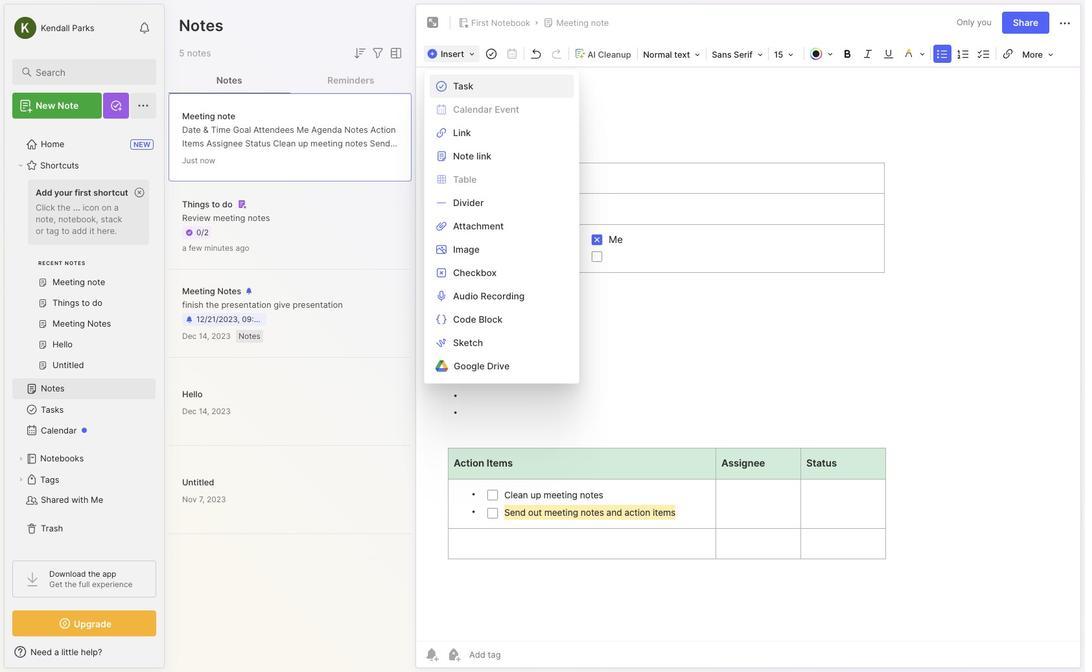 Task type: locate. For each thing, give the bounding box(es) containing it.
0 horizontal spatial me
[[91, 495, 103, 505]]

note right new
[[58, 100, 79, 111]]

add your first shortcut
[[36, 187, 128, 198]]

table link
[[425, 168, 579, 191]]

more actions image
[[1058, 15, 1073, 31]]

meeting up finish
[[182, 286, 215, 296]]

meeting note up ai
[[556, 18, 609, 28]]

presentation up 09:00
[[221, 300, 272, 310]]

recording
[[481, 291, 525, 302]]

group containing add your first shortcut
[[12, 176, 156, 384]]

meeting down assignee
[[198, 151, 230, 162]]

presentation
[[221, 300, 272, 310], [293, 300, 343, 310]]

share
[[1013, 17, 1039, 28]]

Font color field
[[806, 45, 837, 63]]

2 dec from the top
[[182, 406, 197, 416]]

download
[[49, 569, 86, 579]]

time
[[211, 124, 231, 135]]

none search field inside main element
[[36, 64, 145, 80]]

0 horizontal spatial meeting note
[[182, 111, 236, 121]]

bold image
[[839, 45, 857, 63]]

insert link image
[[999, 45, 1017, 63]]

2 vertical spatial meeting
[[182, 286, 215, 296]]

image
[[453, 244, 480, 255]]

new
[[36, 100, 55, 111]]

meeting inside button
[[556, 18, 589, 28]]

0 vertical spatial note
[[58, 100, 79, 111]]

2023 for untitled
[[207, 494, 226, 504]]

ai cleanup
[[588, 49, 631, 59]]

1 vertical spatial dec
[[182, 406, 197, 416]]

0 vertical spatial to
[[212, 199, 220, 209]]

1 vertical spatial meeting note
[[182, 111, 236, 121]]

Sort options field
[[352, 45, 368, 61]]

1 vertical spatial note
[[217, 111, 236, 121]]

ai cleanup button
[[571, 44, 636, 63]]

shortcuts
[[40, 160, 79, 171]]

upgrade
[[74, 618, 112, 629]]

1 vertical spatial dec 14, 2023
[[182, 406, 231, 416]]

0 vertical spatial meeting
[[556, 18, 589, 28]]

1 horizontal spatial me
[[297, 124, 309, 135]]

new
[[134, 140, 150, 149]]

More actions field
[[1058, 14, 1073, 31]]

Add tag field
[[468, 649, 566, 661]]

0 horizontal spatial presentation
[[221, 300, 272, 310]]

1 horizontal spatial presentation
[[293, 300, 343, 310]]

meeting note
[[556, 18, 609, 28], [182, 111, 236, 121]]

1 vertical spatial a
[[182, 243, 187, 253]]

dec down hello
[[182, 406, 197, 416]]

divider
[[453, 197, 484, 208]]

notes up time
[[216, 74, 242, 85]]

google
[[454, 361, 485, 372]]

finish the presentation give presentation
[[182, 300, 343, 310]]

only
[[957, 17, 975, 27]]

status
[[245, 138, 271, 148]]

shared with me link
[[12, 490, 156, 511]]

View options field
[[386, 45, 404, 61]]

clean
[[273, 138, 296, 148]]

italic image
[[859, 45, 877, 63]]

1 horizontal spatial calendar
[[453, 104, 492, 115]]

note inside main element
[[58, 100, 79, 111]]

Font family field
[[708, 45, 767, 64]]

meeting down agenda
[[311, 138, 343, 148]]

1 vertical spatial me
[[91, 495, 103, 505]]

kendall parks
[[41, 22, 94, 33]]

sans
[[712, 49, 732, 60]]

0 vertical spatial me
[[297, 124, 309, 135]]

notes right recent
[[65, 260, 86, 267]]

More field
[[1019, 45, 1058, 64]]

drive
[[487, 361, 510, 372]]

and
[[257, 151, 272, 162]]

15
[[774, 49, 784, 60]]

the for click
[[57, 202, 71, 213]]

notes up tasks
[[41, 383, 65, 394]]

first notebook button
[[456, 14, 533, 32]]

1 horizontal spatial a
[[114, 202, 119, 213]]

1 vertical spatial 14,
[[199, 406, 209, 416]]

serif
[[734, 49, 753, 60]]

1 dec from the top
[[182, 331, 197, 341]]

calendar down tasks
[[41, 425, 77, 436]]

just
[[182, 155, 198, 165]]

&
[[203, 124, 209, 135]]

the for download
[[88, 569, 100, 579]]

1 dec 14, 2023 from the top
[[182, 331, 231, 341]]

group
[[12, 176, 156, 384]]

dec 14, 2023 down 12/21/2023,
[[182, 331, 231, 341]]

Account field
[[12, 15, 94, 41]]

now
[[200, 155, 215, 165]]

code block
[[453, 314, 503, 325]]

0 vertical spatial a
[[114, 202, 119, 213]]

meeting note button
[[541, 14, 612, 32]]

a
[[114, 202, 119, 213], [182, 243, 187, 253], [54, 647, 59, 658]]

calendar inside dropdown list menu
[[453, 104, 492, 115]]

meeting note up &
[[182, 111, 236, 121]]

finish
[[182, 300, 204, 310]]

0 horizontal spatial note
[[58, 100, 79, 111]]

give
[[274, 300, 290, 310]]

14, down 12/21/2023,
[[199, 331, 209, 341]]

a left the few
[[182, 243, 187, 253]]

presentation right the give
[[293, 300, 343, 310]]

me inside date & time goal attendees me agenda notes action items assignee status clean up meeting notes send out meeting notes and action items
[[297, 124, 309, 135]]

you
[[977, 17, 992, 27]]

0 vertical spatial note
[[591, 18, 609, 28]]

2 presentation from the left
[[293, 300, 343, 310]]

notes right 5
[[187, 47, 211, 58]]

few
[[189, 243, 202, 253]]

note inside dropdown list menu
[[453, 150, 474, 161]]

1 horizontal spatial note
[[453, 150, 474, 161]]

app
[[102, 569, 116, 579]]

to right tag
[[62, 226, 70, 236]]

1 vertical spatial to
[[62, 226, 70, 236]]

tree
[[5, 126, 164, 549]]

action
[[274, 151, 299, 162]]

meeting up ai
[[556, 18, 589, 28]]

calendar button
[[12, 420, 156, 441]]

notes left action
[[344, 124, 368, 135]]

None search field
[[36, 64, 145, 80]]

to inside icon on a note, notebook, stack or tag to add it here.
[[62, 226, 70, 236]]

shared
[[41, 495, 69, 505]]

dec down finish
[[182, 331, 197, 341]]

date
[[182, 124, 201, 135]]

expand notebooks image
[[17, 455, 25, 463]]

0 horizontal spatial calendar
[[41, 425, 77, 436]]

2 vertical spatial a
[[54, 647, 59, 658]]

2 horizontal spatial a
[[182, 243, 187, 253]]

0 vertical spatial meeting
[[311, 138, 343, 148]]

0 vertical spatial calendar
[[453, 104, 492, 115]]

0 vertical spatial dec 14, 2023
[[182, 331, 231, 341]]

up
[[298, 138, 308, 148]]

code block link
[[425, 308, 579, 331]]

dropdown list menu
[[425, 75, 579, 378]]

to
[[212, 199, 220, 209], [62, 226, 70, 236]]

0 vertical spatial 14,
[[199, 331, 209, 341]]

notes inside notes button
[[216, 74, 242, 85]]

dec 14, 2023 down hello
[[182, 406, 231, 416]]

calendar down task
[[453, 104, 492, 115]]

tree containing home
[[5, 126, 164, 549]]

meeting
[[311, 138, 343, 148], [198, 151, 230, 162], [213, 213, 245, 223]]

tag
[[46, 226, 59, 236]]

trash
[[41, 523, 63, 534]]

0 vertical spatial dec
[[182, 331, 197, 341]]

14, down hello
[[199, 406, 209, 416]]

meeting down do
[[213, 213, 245, 223]]

the up full
[[88, 569, 100, 579]]

1 vertical spatial 2023
[[212, 406, 231, 416]]

reminders button
[[290, 67, 412, 93]]

1 vertical spatial calendar
[[41, 425, 77, 436]]

send
[[370, 138, 390, 148]]

Add filters field
[[370, 45, 386, 61]]

dec 14, 2023
[[182, 331, 231, 341], [182, 406, 231, 416]]

meeting up date
[[182, 111, 215, 121]]

to left do
[[212, 199, 220, 209]]

sans serif
[[712, 49, 753, 60]]

1 vertical spatial meeting
[[182, 111, 215, 121]]

note
[[58, 100, 79, 111], [453, 150, 474, 161]]

event
[[495, 104, 519, 115]]

meeting for date & time goal attendees me agenda notes action items assignee status clean up meeting notes send out meeting notes and action items
[[182, 111, 215, 121]]

tags button
[[12, 469, 156, 490]]

1 horizontal spatial note
[[591, 18, 609, 28]]

0 horizontal spatial a
[[54, 647, 59, 658]]

0 vertical spatial meeting note
[[556, 18, 609, 28]]

checkbox
[[453, 267, 497, 278]]

0 horizontal spatial to
[[62, 226, 70, 236]]

tab list containing notes
[[169, 67, 412, 93]]

note
[[591, 18, 609, 28], [217, 111, 236, 121]]

a right the on
[[114, 202, 119, 213]]

notes
[[179, 16, 224, 35], [216, 74, 242, 85], [344, 124, 368, 135], [65, 260, 86, 267], [217, 286, 241, 296], [239, 331, 260, 341], [41, 383, 65, 394]]

a left little
[[54, 647, 59, 658]]

14,
[[199, 331, 209, 341], [199, 406, 209, 416]]

google drive
[[454, 361, 510, 372]]

attachment link
[[425, 215, 579, 238]]

calendar inside "button"
[[41, 425, 77, 436]]

notes up 12/21/2023, 09:00 am
[[217, 286, 241, 296]]

tasks button
[[12, 399, 156, 420]]

note up ai cleanup button
[[591, 18, 609, 28]]

2 vertical spatial 2023
[[207, 494, 226, 504]]

note left link
[[453, 150, 474, 161]]

link
[[477, 150, 492, 161]]

text
[[675, 49, 690, 60]]

1 horizontal spatial meeting note
[[556, 18, 609, 28]]

the down meeting notes
[[206, 300, 219, 310]]

1 vertical spatial note
[[453, 150, 474, 161]]

checkbox link
[[425, 261, 579, 285]]

notes left send
[[345, 138, 368, 148]]

code
[[453, 314, 476, 325]]

note up time
[[217, 111, 236, 121]]

me right with
[[91, 495, 103, 505]]

tree inside main element
[[5, 126, 164, 549]]

me up up at the top left of the page
[[297, 124, 309, 135]]

dec
[[182, 331, 197, 341], [182, 406, 197, 416]]

the left ...
[[57, 202, 71, 213]]

task link
[[425, 75, 579, 98]]

0/2
[[196, 228, 209, 237]]

tab list
[[169, 67, 412, 93]]

the inside group
[[57, 202, 71, 213]]

note link
[[453, 150, 492, 161]]

12/21/2023, 09:00 am
[[196, 314, 278, 324]]

Font size field
[[770, 45, 803, 64]]

review
[[182, 213, 211, 223]]

2023 for hello
[[212, 406, 231, 416]]

normal
[[643, 49, 672, 60]]



Task type: describe. For each thing, give the bounding box(es) containing it.
audio recording
[[453, 291, 525, 302]]

Heading level field
[[639, 45, 705, 64]]

2 dec 14, 2023 from the top
[[182, 406, 231, 416]]

items
[[182, 138, 204, 148]]

1 14, from the top
[[199, 331, 209, 341]]

image link
[[425, 238, 579, 261]]

link link
[[425, 121, 579, 145]]

0 vertical spatial 2023
[[212, 331, 231, 341]]

notes up ago
[[248, 213, 270, 223]]

2 14, from the top
[[199, 406, 209, 416]]

undo image
[[527, 45, 545, 63]]

expand note image
[[425, 15, 441, 30]]

it
[[90, 226, 95, 236]]

sketch
[[453, 337, 483, 348]]

with
[[71, 495, 88, 505]]

first
[[75, 187, 91, 198]]

meeting for finish the presentation give presentation
[[182, 286, 215, 296]]

attachment
[[453, 220, 504, 231]]

get
[[49, 580, 62, 589]]

trash link
[[12, 519, 156, 540]]

click to collapse image
[[164, 648, 173, 664]]

task image
[[483, 45, 501, 63]]

Note Editor text field
[[416, 67, 1081, 641]]

a inside field
[[54, 647, 59, 658]]

link
[[453, 127, 471, 138]]

the down download
[[65, 580, 77, 589]]

Highlight field
[[899, 45, 929, 63]]

need a little help?
[[30, 647, 102, 658]]

the for finish
[[206, 300, 219, 310]]

upgrade button
[[12, 611, 156, 637]]

more
[[1023, 49, 1043, 60]]

items
[[301, 151, 323, 162]]

your
[[54, 187, 73, 198]]

note inside button
[[591, 18, 609, 28]]

table
[[453, 174, 477, 185]]

stack
[[101, 214, 122, 224]]

recent notes
[[38, 260, 86, 267]]

tags
[[40, 475, 59, 485]]

only you
[[957, 17, 992, 27]]

a few minutes ago
[[182, 243, 250, 253]]

1 presentation from the left
[[221, 300, 272, 310]]

2 vertical spatial meeting
[[213, 213, 245, 223]]

notes link
[[12, 379, 156, 399]]

checklist image
[[975, 45, 994, 63]]

09:00
[[242, 314, 264, 324]]

new note
[[36, 100, 79, 111]]

add
[[36, 187, 52, 198]]

shortcuts button
[[12, 155, 156, 176]]

minutes
[[204, 243, 234, 253]]

google drive link
[[425, 355, 579, 378]]

group inside main element
[[12, 176, 156, 384]]

notes up 5 notes
[[179, 16, 224, 35]]

audio recording link
[[425, 285, 579, 308]]

notes down status
[[232, 151, 255, 162]]

download the app get the full experience
[[49, 569, 133, 589]]

review meeting notes
[[182, 213, 270, 223]]

note link link
[[425, 145, 579, 168]]

little
[[61, 647, 79, 658]]

note window element
[[416, 4, 1082, 672]]

0 horizontal spatial note
[[217, 111, 236, 121]]

divider link
[[425, 191, 579, 215]]

meeting note inside meeting note button
[[556, 18, 609, 28]]

add tag image
[[446, 647, 462, 663]]

calendar for calendar event
[[453, 104, 492, 115]]

calendar for calendar
[[41, 425, 77, 436]]

recent
[[38, 260, 63, 267]]

numbered list image
[[955, 45, 973, 63]]

ago
[[236, 243, 250, 253]]

WHAT'S NEW field
[[5, 642, 164, 663]]

notebooks
[[40, 453, 84, 464]]

add a reminder image
[[424, 647, 440, 663]]

click
[[36, 202, 55, 213]]

note,
[[36, 214, 56, 224]]

notes down 09:00
[[239, 331, 260, 341]]

shortcut
[[93, 187, 128, 198]]

add filters image
[[370, 45, 386, 61]]

Insert field
[[424, 45, 481, 63]]

am
[[266, 314, 278, 324]]

nov 7, 2023
[[182, 494, 226, 504]]

click the ...
[[36, 202, 80, 213]]

notebook,
[[58, 214, 98, 224]]

12/21/2023,
[[196, 314, 240, 324]]

underline image
[[880, 45, 898, 63]]

7,
[[199, 494, 205, 504]]

shared with me
[[41, 495, 103, 505]]

expand tags image
[[17, 476, 25, 484]]

goal
[[233, 124, 251, 135]]

share button
[[1002, 12, 1050, 34]]

nov
[[182, 494, 197, 504]]

help?
[[81, 647, 102, 658]]

me inside main element
[[91, 495, 103, 505]]

add
[[72, 226, 87, 236]]

audio
[[453, 291, 478, 302]]

task
[[453, 80, 474, 91]]

icon on a note, notebook, stack or tag to add it here.
[[36, 202, 122, 236]]

first notebook
[[471, 18, 531, 28]]

...
[[73, 202, 80, 213]]

1 horizontal spatial to
[[212, 199, 220, 209]]

first
[[471, 18, 489, 28]]

out
[[182, 151, 195, 162]]

things
[[182, 199, 210, 209]]

a inside icon on a note, notebook, stack or tag to add it here.
[[114, 202, 119, 213]]

1 vertical spatial meeting
[[198, 151, 230, 162]]

notebooks link
[[12, 449, 156, 469]]

parks
[[72, 22, 94, 33]]

reminders
[[327, 74, 374, 85]]

bulleted list image
[[934, 45, 952, 63]]

attendees
[[254, 124, 294, 135]]

on
[[102, 202, 112, 213]]

normal text
[[643, 49, 690, 60]]

experience
[[92, 580, 133, 589]]

block
[[479, 314, 503, 325]]

notes button
[[169, 67, 290, 93]]

things to do
[[182, 199, 233, 209]]

notes inside date & time goal attendees me agenda notes action items assignee status clean up meeting notes send out meeting notes and action items
[[344, 124, 368, 135]]

tasks
[[41, 405, 64, 415]]

Search text field
[[36, 66, 145, 78]]

need
[[30, 647, 52, 658]]

main element
[[0, 0, 169, 672]]



Task type: vqa. For each thing, say whether or not it's contained in the screenshot.
Sketch link
yes



